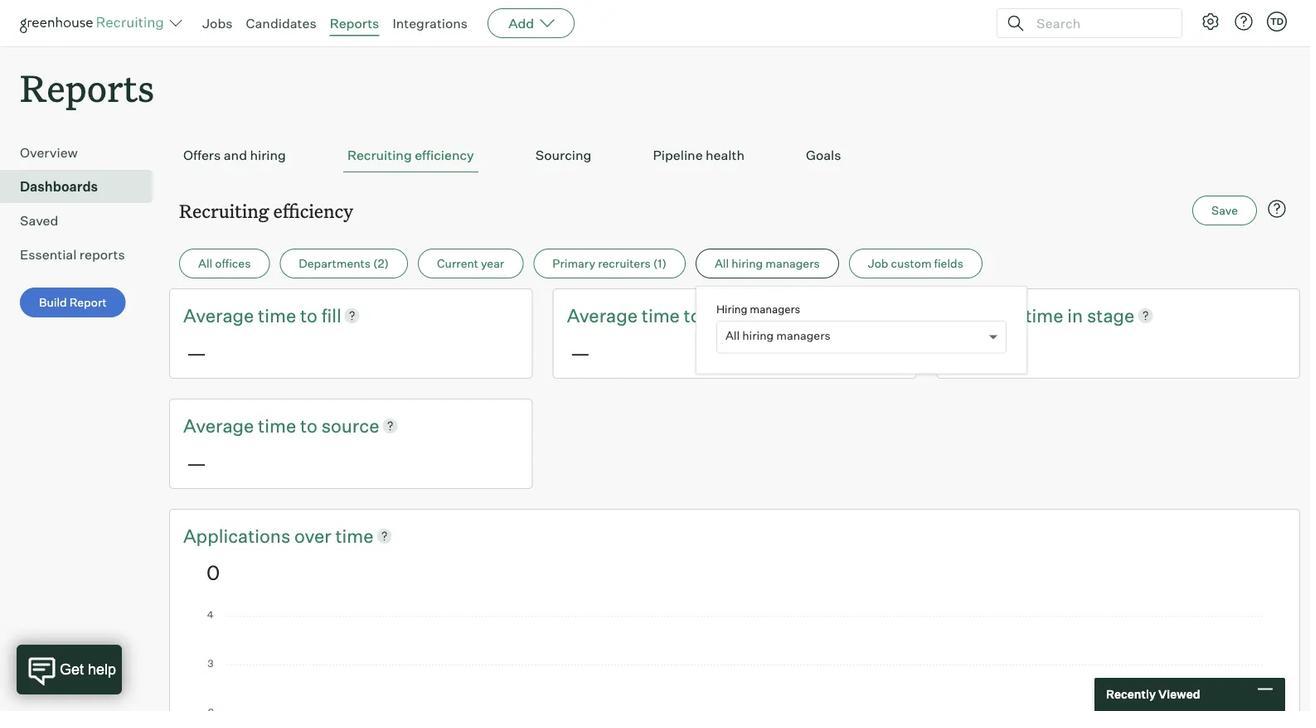 Task type: locate. For each thing, give the bounding box(es) containing it.
average time to
[[183, 304, 322, 327], [567, 304, 705, 327], [183, 414, 322, 437]]

time link
[[258, 303, 300, 328], [642, 303, 684, 328], [1026, 303, 1068, 328], [258, 413, 300, 439], [336, 523, 374, 549]]

viewed
[[1159, 688, 1201, 702]]

pipeline
[[653, 147, 703, 164]]

overview
[[20, 144, 78, 161]]

candidates
[[246, 15, 317, 32]]

all hiring managers up hiring managers
[[715, 256, 820, 271]]

hiring managers
[[717, 303, 801, 316]]

candidates link
[[246, 15, 317, 32]]

0 vertical spatial recruiting
[[347, 147, 412, 164]]

td button
[[1267, 12, 1287, 32]]

1 vertical spatial hiring
[[732, 256, 763, 271]]

0 horizontal spatial recruiting
[[179, 198, 269, 223]]

pipeline health button
[[649, 139, 749, 173]]

fill
[[322, 304, 342, 327]]

efficiency
[[415, 147, 474, 164], [273, 198, 353, 223]]

to for fill
[[300, 304, 318, 327]]

time left source at the left bottom of page
[[258, 414, 296, 437]]

1 horizontal spatial recruiting
[[347, 147, 412, 164]]

to for source
[[300, 414, 318, 437]]

(1)
[[653, 256, 667, 271]]

over link
[[295, 523, 336, 549]]

— for source
[[187, 451, 207, 476]]

recruiting efficiency
[[347, 147, 474, 164], [179, 198, 353, 223]]

essential
[[20, 247, 77, 263]]

average for stage
[[951, 304, 1022, 327]]

time link down (1)
[[642, 303, 684, 328]]

1 vertical spatial all hiring managers
[[726, 329, 831, 343]]

to left source at the left bottom of page
[[300, 414, 318, 437]]

1 vertical spatial recruiting efficiency
[[179, 198, 353, 223]]

hiring
[[717, 303, 748, 316]]

stage link
[[1087, 303, 1135, 328]]

primary recruiters (1)
[[553, 256, 667, 271]]

greenhouse recruiting image
[[20, 13, 169, 33]]

average
[[183, 304, 254, 327], [567, 304, 638, 327], [951, 304, 1022, 327], [183, 414, 254, 437]]

average for hire
[[567, 304, 638, 327]]

0 vertical spatial all hiring managers
[[715, 256, 820, 271]]

0 horizontal spatial efficiency
[[273, 198, 353, 223]]

applications over
[[183, 524, 336, 547]]

offers
[[183, 147, 221, 164]]

current year button
[[418, 249, 524, 279]]

time left fill
[[258, 304, 296, 327]]

to for hire
[[684, 304, 701, 327]]

time link left stage link
[[1026, 303, 1068, 328]]

all hiring managers down hiring managers
[[726, 329, 831, 343]]

time link left fill 'link' at the top of page
[[258, 303, 300, 328]]

reports right candidates link
[[330, 15, 379, 32]]

offers and hiring button
[[179, 139, 290, 173]]

all
[[198, 256, 213, 271], [715, 256, 729, 271], [726, 329, 740, 343]]

recruiting inside button
[[347, 147, 412, 164]]

job
[[868, 256, 889, 271]]

recruiting efficiency button
[[343, 139, 478, 173]]

to link
[[300, 303, 322, 328], [684, 303, 705, 328], [300, 413, 322, 439]]

time down (1)
[[642, 304, 680, 327]]

goals
[[806, 147, 841, 164]]

to left fill
[[300, 304, 318, 327]]

applications link
[[183, 523, 295, 549]]

add button
[[488, 8, 575, 38]]

managers inside button
[[766, 256, 820, 271]]

all hiring managers
[[715, 256, 820, 271], [726, 329, 831, 343]]

all up hiring
[[715, 256, 729, 271]]

0
[[207, 561, 220, 586]]

average time to for hire
[[567, 304, 705, 327]]

hiring up hiring managers
[[732, 256, 763, 271]]

to
[[300, 304, 318, 327], [684, 304, 701, 327], [300, 414, 318, 437]]

hiring right "and" on the left
[[250, 147, 286, 164]]

reports down 'greenhouse recruiting' image
[[20, 63, 154, 112]]

reports
[[79, 247, 125, 263]]

0 vertical spatial reports
[[330, 15, 379, 32]]

0 vertical spatial recruiting efficiency
[[347, 147, 474, 164]]

hiring
[[250, 147, 286, 164], [732, 256, 763, 271], [743, 329, 774, 343]]

reports
[[330, 15, 379, 32], [20, 63, 154, 112]]

offers and hiring
[[183, 147, 286, 164]]

recruiting efficiency inside recruiting efficiency button
[[347, 147, 474, 164]]

build
[[39, 295, 67, 310]]

—
[[187, 340, 207, 365], [570, 340, 590, 365], [954, 340, 974, 365], [187, 451, 207, 476]]

managers right hiring
[[750, 303, 801, 316]]

recruiting
[[347, 147, 412, 164], [179, 198, 269, 223]]

average link for stage
[[951, 303, 1026, 328]]

source link
[[322, 413, 379, 439]]

managers up hiring managers
[[766, 256, 820, 271]]

0 vertical spatial managers
[[766, 256, 820, 271]]

in
[[1068, 304, 1083, 327]]

essential reports
[[20, 247, 125, 263]]

job custom fields button
[[849, 249, 983, 279]]

time link right 'over'
[[336, 523, 374, 549]]

hire link
[[705, 303, 738, 328]]

time
[[258, 304, 296, 327], [642, 304, 680, 327], [1026, 304, 1064, 327], [258, 414, 296, 437], [336, 524, 374, 547]]

in link
[[1068, 303, 1087, 328]]

managers down hiring managers
[[777, 329, 831, 343]]

over
[[295, 524, 332, 547]]

tab list
[[179, 139, 1291, 173]]

time link for fill
[[258, 303, 300, 328]]

1 vertical spatial reports
[[20, 63, 154, 112]]

time link left source link
[[258, 413, 300, 439]]

report
[[69, 295, 107, 310]]

managers
[[766, 256, 820, 271], [750, 303, 801, 316], [777, 329, 831, 343]]

0 vertical spatial efficiency
[[415, 147, 474, 164]]

to left hire
[[684, 304, 701, 327]]

time left in
[[1026, 304, 1064, 327]]

stage
[[1087, 304, 1135, 327]]

build report button
[[20, 288, 126, 318]]

average link for fill
[[183, 303, 258, 328]]

hiring down hiring managers
[[743, 329, 774, 343]]

1 horizontal spatial efficiency
[[415, 147, 474, 164]]

configure image
[[1201, 12, 1221, 32]]

year
[[481, 256, 505, 271]]

sourcing button
[[532, 139, 596, 173]]

— for stage
[[954, 340, 974, 365]]

all down the hire link
[[726, 329, 740, 343]]

0 vertical spatial hiring
[[250, 147, 286, 164]]

departments (2) button
[[280, 249, 408, 279]]

all left offices
[[198, 256, 213, 271]]

average link
[[183, 303, 258, 328], [567, 303, 642, 328], [951, 303, 1026, 328], [183, 413, 258, 439]]

1 vertical spatial managers
[[750, 303, 801, 316]]

2 vertical spatial managers
[[777, 329, 831, 343]]

faq image
[[1267, 199, 1287, 219]]

departments (2)
[[299, 256, 389, 271]]



Task type: vqa. For each thing, say whether or not it's contained in the screenshot.
TEST "Jacob Rogers" link
no



Task type: describe. For each thing, give the bounding box(es) containing it.
build report
[[39, 295, 107, 310]]

all for all hiring managers button at the top of the page
[[715, 256, 729, 271]]

add
[[509, 15, 534, 32]]

custom
[[891, 256, 932, 271]]

— for fill
[[187, 340, 207, 365]]

dashboards
[[20, 178, 98, 195]]

td button
[[1264, 8, 1291, 35]]

recently
[[1107, 688, 1156, 702]]

average link for source
[[183, 413, 258, 439]]

offices
[[215, 256, 251, 271]]

average link for hire
[[567, 303, 642, 328]]

(2)
[[373, 256, 389, 271]]

primary recruiters (1) button
[[534, 249, 686, 279]]

current
[[437, 256, 479, 271]]

all offices button
[[179, 249, 270, 279]]

goals button
[[802, 139, 846, 173]]

to link for fill
[[300, 303, 322, 328]]

— for hire
[[570, 340, 590, 365]]

td
[[1271, 16, 1284, 27]]

average for fill
[[183, 304, 254, 327]]

hiring inside button
[[250, 147, 286, 164]]

departments
[[299, 256, 371, 271]]

hire
[[705, 304, 738, 327]]

primary
[[553, 256, 596, 271]]

xychart image
[[207, 612, 1263, 712]]

time for source
[[258, 414, 296, 437]]

jobs
[[202, 15, 233, 32]]

jobs link
[[202, 15, 233, 32]]

average time to for fill
[[183, 304, 322, 327]]

fields
[[934, 256, 964, 271]]

to link for hire
[[684, 303, 705, 328]]

1 horizontal spatial reports
[[330, 15, 379, 32]]

overview link
[[20, 143, 146, 163]]

time right 'over'
[[336, 524, 374, 547]]

reports link
[[330, 15, 379, 32]]

hiring inside button
[[732, 256, 763, 271]]

time for fill
[[258, 304, 296, 327]]

2 vertical spatial hiring
[[743, 329, 774, 343]]

all for all offices button
[[198, 256, 213, 271]]

integrations
[[393, 15, 468, 32]]

source
[[322, 414, 379, 437]]

average time in
[[951, 304, 1087, 327]]

essential reports link
[[20, 245, 146, 265]]

all hiring managers inside all hiring managers button
[[715, 256, 820, 271]]

fill link
[[322, 303, 342, 328]]

average for source
[[183, 414, 254, 437]]

health
[[706, 147, 745, 164]]

job custom fields
[[868, 256, 964, 271]]

average time to for source
[[183, 414, 322, 437]]

current year
[[437, 256, 505, 271]]

time link for stage
[[1026, 303, 1068, 328]]

to link for source
[[300, 413, 322, 439]]

time for stage
[[1026, 304, 1064, 327]]

recruiters
[[598, 256, 651, 271]]

all hiring managers button
[[696, 249, 839, 279]]

time link for hire
[[642, 303, 684, 328]]

0 horizontal spatial reports
[[20, 63, 154, 112]]

saved link
[[20, 211, 146, 231]]

tab list containing offers and hiring
[[179, 139, 1291, 173]]

integrations link
[[393, 15, 468, 32]]

sourcing
[[536, 147, 592, 164]]

and
[[224, 147, 247, 164]]

save
[[1212, 203, 1238, 218]]

saved
[[20, 213, 58, 229]]

pipeline health
[[653, 147, 745, 164]]

efficiency inside recruiting efficiency button
[[415, 147, 474, 164]]

save button
[[1193, 196, 1257, 226]]

time link for source
[[258, 413, 300, 439]]

dashboards link
[[20, 177, 146, 197]]

applications
[[183, 524, 291, 547]]

all offices
[[198, 256, 251, 271]]

Search text field
[[1033, 11, 1167, 35]]

time for hire
[[642, 304, 680, 327]]

recently viewed
[[1107, 688, 1201, 702]]

1 vertical spatial efficiency
[[273, 198, 353, 223]]

1 vertical spatial recruiting
[[179, 198, 269, 223]]



